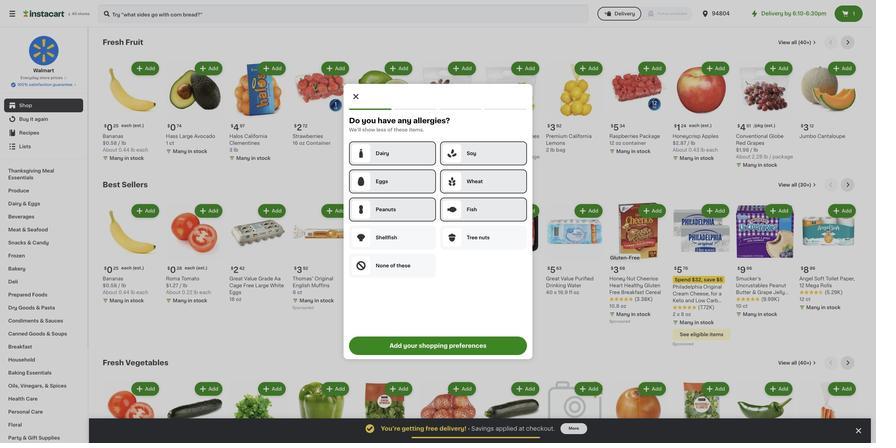 Task type: locate. For each thing, give the bounding box(es) containing it.
0 horizontal spatial free
[[244, 283, 254, 288]]

1 vertical spatial original
[[704, 285, 722, 289]]

large down grade
[[255, 283, 269, 288]]

$ inside $ 9 96
[[738, 266, 741, 271]]

1 horizontal spatial grapes
[[522, 134, 540, 139]]

breakfast up household
[[8, 344, 32, 349]]

2 save from the left
[[704, 277, 716, 282]]

1 view from the top
[[779, 40, 791, 45]]

0 vertical spatial 25
[[113, 124, 119, 128]]

original for cheese,
[[704, 285, 722, 289]]

chuck,
[[496, 276, 512, 281]]

california
[[569, 134, 592, 139], [244, 134, 267, 139]]

add inside button
[[390, 343, 402, 349]]

4 left 51
[[741, 124, 746, 132]]

lb inside halos california clementines 3 lb
[[234, 148, 238, 152]]

spend down $ 3 88
[[358, 277, 374, 282]]

94804
[[712, 11, 730, 16]]

fresh left fruit
[[103, 39, 124, 46]]

gluten-free
[[610, 256, 640, 260]]

0 horizontal spatial /pkg
[[438, 124, 447, 128]]

0 vertical spatial breakfast
[[622, 290, 645, 295]]

item carousel region
[[103, 36, 858, 173], [103, 178, 858, 351], [103, 356, 858, 443]]

$ for jumbo cantaloupe
[[801, 124, 804, 128]]

$ 3 92 for thomas' original english muffins
[[294, 266, 308, 274]]

free up nut
[[629, 256, 640, 260]]

of right 'less'
[[388, 127, 393, 132]]

add your shopping preferences element
[[344, 84, 533, 359]]

1 view all (40+) from the top
[[779, 40, 812, 45]]

1 0.44 from the top
[[119, 148, 130, 152]]

great value grade aa cage free large white eggs 18 oz
[[229, 276, 284, 302]]

$ for spend $20, save $5
[[358, 266, 360, 271]]

& up 'beverages'
[[23, 201, 27, 206]]

cantaloupe
[[818, 134, 846, 139]]

select-
[[438, 276, 456, 281]]

3 package from the left
[[453, 154, 474, 159]]

spend up philadelphia on the right bottom
[[675, 277, 691, 282]]

these down any
[[394, 127, 408, 132]]

eggs inside add your shopping preferences element
[[376, 179, 388, 184]]

0 horizontal spatial package
[[453, 154, 474, 159]]

$ inside $ 0 28 each (est.)
[[167, 266, 170, 271]]

3 down halos
[[229, 148, 233, 152]]

$ inside $ 3 88
[[358, 266, 360, 271]]

(est.)
[[133, 124, 144, 128], [701, 124, 712, 128], [765, 124, 776, 128], [448, 124, 460, 128], [133, 266, 144, 270], [196, 266, 208, 270]]

dairy down produce on the left of the page
[[8, 201, 22, 206]]

cereal
[[646, 290, 661, 295]]

2 all from the top
[[792, 183, 797, 187]]

1 horizontal spatial seedless
[[499, 134, 521, 139]]

view all (40+) for vegetables
[[779, 361, 812, 365]]

see eligible items
[[680, 332, 724, 337]]

$ 9 96
[[738, 266, 752, 274]]

1 $0.25 each (estimated) element from the top
[[103, 121, 161, 133]]

peanut
[[770, 283, 787, 288]]

original inside thomas' original english muffins 6 ct
[[315, 276, 333, 281]]

1 fresh from the top
[[103, 39, 124, 46]]

86
[[810, 266, 816, 271]]

oz inside great value grade aa cage free large white eggs 18 oz
[[236, 297, 242, 302]]

large inside hass large avocado 1 ct
[[179, 134, 193, 139]]

2 25 from the top
[[113, 266, 119, 271]]

5 left the "23" in the left of the page
[[424, 124, 429, 132]]

2 $0.58 from the top
[[103, 283, 117, 288]]

1 vertical spatial bananas
[[103, 276, 123, 281]]

original inside philadelphia original cream cheese, for a keto and low carb lifestyle
[[704, 285, 722, 289]]

88
[[366, 266, 372, 271]]

0 vertical spatial $0.25 each (estimated) element
[[103, 121, 161, 133]]

5 for $ 5 63
[[550, 266, 556, 274]]

care inside personal care link
[[31, 410, 43, 414]]

package inside conventional globe red grapes $1.98 / lb about 2.28 lb / package
[[773, 154, 794, 159]]

product group
[[103, 60, 161, 163], [166, 60, 224, 156], [229, 60, 287, 163], [293, 60, 351, 147], [356, 60, 414, 156], [420, 60, 477, 170], [483, 60, 541, 170], [546, 60, 604, 153], [610, 60, 668, 156], [673, 60, 731, 163], [736, 60, 794, 170], [800, 60, 858, 140], [103, 203, 161, 305], [166, 203, 224, 305], [229, 203, 287, 303], [293, 203, 351, 312], [356, 203, 414, 341], [420, 203, 477, 312], [483, 203, 541, 305], [546, 203, 604, 296], [610, 203, 668, 325], [673, 203, 731, 348], [736, 203, 794, 319], [800, 203, 858, 312], [103, 381, 161, 443], [166, 381, 224, 443], [229, 381, 287, 443], [293, 381, 351, 443], [356, 381, 414, 443], [420, 381, 477, 443], [483, 381, 541, 443], [546, 381, 604, 443], [610, 381, 668, 443], [673, 381, 731, 443], [736, 381, 794, 443], [800, 381, 858, 443]]

1 horizontal spatial california
[[569, 134, 592, 139]]

5
[[424, 124, 429, 132], [614, 124, 619, 132], [550, 266, 556, 274], [677, 266, 683, 274]]

2 /pkg from the left
[[438, 124, 447, 128]]

$ inside $ 4 97
[[231, 124, 234, 128]]

2 horizontal spatial package
[[773, 154, 794, 159]]

view all (30+)
[[779, 183, 812, 187]]

care
[[26, 397, 38, 401], [31, 410, 43, 414]]

value left grade
[[244, 276, 257, 281]]

soft
[[815, 276, 825, 281]]

more button
[[561, 423, 588, 434]]

ct down hass
[[169, 141, 174, 146]]

0 vertical spatial essentials
[[8, 175, 33, 180]]

0 vertical spatial care
[[26, 397, 38, 401]]

1 red from the left
[[736, 141, 746, 146]]

0 vertical spatial goods
[[18, 305, 35, 310]]

& left sauces
[[40, 318, 44, 323]]

bag
[[556, 148, 566, 152]]

0 horizontal spatial dairy
[[8, 201, 22, 206]]

1 vertical spatial (40+)
[[799, 361, 812, 365]]

original up muffins at left
[[315, 276, 333, 281]]

these inside do you have any allergies? we'll show less of these items.
[[394, 127, 408, 132]]

0 vertical spatial dairy
[[376, 151, 389, 156]]

care for health care
[[26, 397, 38, 401]]

2 vertical spatial all
[[792, 361, 797, 365]]

these right none
[[397, 263, 411, 268]]

free right cage
[[244, 283, 254, 288]]

(40+) for fresh fruit
[[799, 40, 812, 45]]

$ 4 97
[[231, 124, 245, 132]]

0 horizontal spatial 18
[[229, 297, 235, 302]]

& right 'meat'
[[22, 227, 26, 232]]

$ inside $ 1 24
[[674, 124, 677, 128]]

0 horizontal spatial california
[[244, 134, 267, 139]]

deli
[[8, 279, 18, 284]]

1 vertical spatial breakfast
[[8, 344, 32, 349]]

grapes down harvest
[[431, 141, 448, 146]]

view all (40+)
[[779, 40, 812, 45], [779, 361, 812, 365]]

eggs down cage
[[229, 290, 242, 295]]

& left candy
[[27, 240, 31, 245]]

0 horizontal spatial save
[[387, 277, 399, 282]]

1 vertical spatial eggs
[[28, 201, 40, 206]]

0 horizontal spatial original
[[315, 276, 333, 281]]

1 save from the left
[[387, 277, 399, 282]]

92 for thomas' original english muffins
[[303, 266, 308, 271]]

frozen link
[[4, 249, 83, 262]]

2 value from the left
[[244, 276, 257, 281]]

care up floral link
[[31, 410, 43, 414]]

4 for $ 4 97
[[234, 124, 239, 132]]

package right '2.4'
[[453, 154, 474, 159]]

$0.58
[[103, 141, 117, 146], [103, 283, 117, 288]]

package inside sun harvest seedless red grapes $2.18 / lb about 2.4 lb / package
[[453, 154, 474, 159]]

1 horizontal spatial /pkg
[[754, 124, 764, 128]]

2 view all (40+) button from the top
[[776, 356, 819, 370]]

0 horizontal spatial seedless
[[450, 134, 472, 139]]

1 horizontal spatial $ 3 92
[[548, 124, 562, 132]]

$ inside $ 5 63
[[548, 266, 550, 271]]

add your shopping preferences button
[[349, 337, 527, 355]]

0 horizontal spatial $ 3 92
[[294, 266, 308, 274]]

1 vertical spatial of
[[390, 263, 396, 268]]

1 vertical spatial 42
[[239, 266, 245, 271]]

0 horizontal spatial large
[[179, 134, 193, 139]]

4 for $ 4 51
[[741, 124, 746, 132]]

oz inside great value purified drinking water 40 x 16.9 fl oz
[[574, 290, 580, 295]]

51
[[747, 124, 751, 128]]

ct right 6
[[297, 290, 302, 295]]

100%
[[17, 83, 28, 87]]

muffins
[[311, 283, 330, 288]]

value inside great value grade aa cage free large white eggs 18 oz
[[244, 276, 257, 281]]

ct inside hass large avocado 1 ct
[[169, 141, 174, 146]]

great up cage
[[229, 276, 243, 281]]

care for personal care
[[31, 410, 43, 414]]

None search field
[[98, 4, 589, 23]]

$ 3 88
[[358, 266, 372, 274]]

1 inside 'element'
[[677, 124, 681, 132]]

1 $ 0 25 each (est.) from the top
[[104, 124, 144, 132]]

breakfast down healthy
[[622, 290, 645, 295]]

value up water at the bottom of page
[[561, 276, 574, 281]]

0 horizontal spatial value
[[244, 276, 257, 281]]

essentials inside the thanksgiving meal essentials
[[8, 175, 33, 180]]

vinegars,
[[20, 384, 44, 388]]

save for 3
[[387, 277, 399, 282]]

1 vertical spatial 18
[[229, 297, 235, 302]]

red down sun
[[420, 141, 429, 146]]

show
[[362, 127, 375, 132]]

2 0.44 from the top
[[119, 290, 130, 295]]

& left gift
[[23, 436, 27, 440]]

oils, vinegars, & spices
[[8, 384, 67, 388]]

$ 3 92 up thomas'
[[294, 266, 308, 274]]

0 horizontal spatial 8
[[681, 312, 685, 317]]

2 inside premium california lemons 2 lb bag
[[546, 148, 549, 152]]

1 vertical spatial $0.58
[[103, 283, 117, 288]]

5 left 76
[[677, 266, 683, 274]]

$ for raspberries package
[[611, 124, 614, 128]]

1 horizontal spatial 92
[[557, 124, 562, 128]]

$5 up a
[[717, 277, 723, 282]]

item carousel region containing fresh vegetables
[[103, 356, 858, 443]]

0 horizontal spatial $5
[[400, 277, 406, 282]]

/pkg right 51
[[754, 124, 764, 128]]

& left soups
[[46, 331, 50, 336]]

3 up jumbo
[[804, 124, 809, 132]]

eggs up peanuts
[[376, 179, 388, 184]]

drinking
[[546, 283, 566, 288]]

$ 0 74
[[167, 124, 182, 132]]

care down vinegars,
[[26, 397, 38, 401]]

grapes inside sun harvest seedless red grapes $2.18 / lb about 2.4 lb / package
[[431, 141, 448, 146]]

18 down cage
[[229, 297, 235, 302]]

$0.25 each (estimated) element
[[103, 121, 161, 133], [103, 263, 161, 275]]

42 down 'show'
[[369, 134, 375, 139]]

care inside health care link
[[26, 397, 38, 401]]

3 up thomas'
[[297, 266, 302, 274]]

product group containing 22
[[420, 203, 477, 312]]

2 (40+) from the top
[[799, 361, 812, 365]]

$5 down none of these
[[400, 277, 406, 282]]

1 horizontal spatial dairy
[[376, 151, 389, 156]]

1 value from the left
[[561, 276, 574, 281]]

save right "$32," at the right of page
[[704, 277, 716, 282]]

bananas for 0
[[103, 134, 123, 139]]

goods down condiments & sauces
[[29, 331, 45, 336]]

1 california from the left
[[569, 134, 592, 139]]

product group containing 1
[[673, 60, 731, 163]]

& left pasta
[[36, 305, 40, 310]]

1 horizontal spatial delivery
[[762, 11, 784, 16]]

0 vertical spatial (40+)
[[799, 40, 812, 45]]

2 bananas from the top
[[103, 276, 123, 281]]

2 package from the left
[[773, 154, 794, 159]]

breakfast inside honey nut cheerios heart healthy gluten free breakfast cereal
[[622, 290, 645, 295]]

2 view from the top
[[779, 183, 791, 187]]

12
[[810, 124, 814, 128], [610, 141, 615, 146], [800, 283, 805, 288], [800, 297, 805, 302]]

gluten-
[[610, 256, 629, 260]]

$ for halos california clementines
[[231, 124, 234, 128]]

thomas'
[[293, 276, 314, 281]]

globe
[[770, 134, 784, 139]]

3 all from the top
[[792, 361, 797, 365]]

(est.) inside $1.24 each (estimated) 'element'
[[701, 124, 712, 128]]

8 down lifestyle
[[681, 312, 685, 317]]

$ 3 92
[[548, 124, 562, 132], [294, 266, 308, 274]]

oz right 10.8
[[621, 304, 627, 309]]

2 $0.25 each (estimated) element from the top
[[103, 263, 161, 275]]

$2.87
[[673, 141, 687, 146]]

34
[[620, 124, 625, 128]]

42 inside $ 2 42
[[239, 266, 245, 271]]

4 left 97
[[234, 124, 239, 132]]

2 vertical spatial eggs
[[229, 290, 242, 295]]

smucker's uncrustables peanut butter & grape jelly sandwich
[[736, 276, 787, 302]]

bananas $0.58 / lb about 0.44 lb each for each (est.)
[[103, 276, 148, 295]]

carb
[[707, 298, 719, 303]]

everyday
[[20, 76, 39, 80]]

grapes down 'conventional'
[[747, 141, 765, 146]]

$ for honey nut cheerios heart healthy gluten free breakfast cereal
[[611, 266, 614, 271]]

3 item carousel region from the top
[[103, 356, 858, 443]]

0 horizontal spatial 4
[[234, 124, 239, 132]]

cheese,
[[690, 291, 710, 296]]

1 25 from the top
[[113, 124, 119, 128]]

in
[[188, 149, 192, 154], [378, 149, 383, 154], [632, 149, 636, 154], [125, 156, 129, 161], [695, 156, 699, 161], [251, 156, 256, 161], [505, 163, 509, 167], [758, 163, 763, 167], [441, 163, 446, 167], [125, 298, 129, 303], [188, 298, 192, 303], [315, 298, 319, 303], [822, 305, 826, 310], [758, 312, 763, 317], [632, 312, 636, 317], [695, 320, 699, 325]]

lists link
[[4, 140, 83, 153]]

lb inside premium california lemons 2 lb bag
[[551, 148, 555, 152]]

dairy inside add your shopping preferences element
[[376, 151, 389, 156]]

& inside 'link'
[[45, 384, 49, 388]]

1 4 from the left
[[741, 124, 746, 132]]

oils,
[[8, 384, 19, 388]]

12 inside the angel soft toilet paper, 12 mega rolls
[[800, 283, 805, 288]]

$1.24 each (estimated) element
[[673, 121, 731, 133]]

x down lifestyle
[[677, 312, 680, 317]]

service type group
[[598, 7, 693, 21]]

5 left 63
[[550, 266, 556, 274]]

2 4 from the left
[[234, 124, 239, 132]]

1 horizontal spatial spend
[[675, 277, 691, 282]]

sponsored badge image for $ 3 92
[[293, 306, 314, 310]]

0 vertical spatial bananas
[[103, 134, 123, 139]]

1 bananas from the top
[[103, 134, 123, 139]]

deli link
[[4, 275, 83, 288]]

0 horizontal spatial grapes
[[431, 141, 448, 146]]

1 all from the top
[[792, 40, 797, 45]]

view all (40+) button for fresh vegetables
[[776, 356, 819, 370]]

2 $5 from the left
[[717, 277, 723, 282]]

essentials down thanksgiving in the top of the page
[[8, 175, 33, 180]]

92 up thomas'
[[303, 266, 308, 271]]

3 view from the top
[[779, 361, 791, 365]]

0 vertical spatial view all (40+) button
[[776, 36, 819, 49]]

great for 5
[[546, 276, 560, 281]]

1 vertical spatial view all (40+) button
[[776, 356, 819, 370]]

california inside premium california lemons 2 lb bag
[[569, 134, 592, 139]]

goods for dry
[[18, 305, 35, 310]]

goods down prepared foods
[[18, 305, 35, 310]]

0 vertical spatial 0.44
[[119, 148, 130, 152]]

3 for premium california lemons
[[550, 124, 556, 132]]

1 bananas $0.58 / lb about 0.44 lb each from the top
[[103, 134, 148, 152]]

$ for spend $32, save $5
[[674, 266, 677, 271]]

1 vertical spatial $ 0 25 each (est.)
[[104, 266, 144, 274]]

oz down cage
[[236, 297, 242, 302]]

1 inside lime 42 1 each
[[356, 141, 358, 146]]

of right none
[[390, 263, 396, 268]]

sponsored badge image for $ 3 88
[[356, 335, 377, 339]]

1 vertical spatial all
[[792, 183, 797, 187]]

1 horizontal spatial value
[[561, 276, 574, 281]]

best sellers
[[103, 181, 148, 188]]

red up $1.98
[[736, 141, 746, 146]]

eggs up the beverages link
[[28, 201, 40, 206]]

cage
[[229, 283, 242, 288]]

meal
[[42, 168, 54, 173]]

oils, vinegars, & spices link
[[4, 379, 83, 392]]

42 up cage
[[239, 266, 245, 271]]

delivery for delivery by 6:10-6:30pm
[[762, 11, 784, 16]]

about inside sun harvest seedless red grapes $2.18 / lb about 2.4 lb / package
[[420, 154, 434, 159]]

$ inside '$ 3 12'
[[801, 124, 804, 128]]

1 horizontal spatial breakfast
[[622, 290, 645, 295]]

oz right 16
[[299, 141, 305, 146]]

towels
[[435, 283, 451, 288]]

0 horizontal spatial 92
[[303, 266, 308, 271]]

1 vertical spatial care
[[31, 410, 43, 414]]

$ inside $ 3 68
[[611, 266, 614, 271]]

0 vertical spatial 42
[[369, 134, 375, 139]]

3 up premium at the right of page
[[550, 124, 556, 132]]

california right premium at the right of page
[[569, 134, 592, 139]]

1 (40+) from the top
[[799, 40, 812, 45]]

1 $0.58 from the top
[[103, 141, 117, 146]]

0 vertical spatial bananas $0.58 / lb about 0.44 lb each
[[103, 134, 148, 152]]

product group containing 8
[[800, 203, 858, 312]]

2 $ 0 25 each (est.) from the top
[[104, 266, 144, 274]]

1 horizontal spatial original
[[704, 285, 722, 289]]

stores
[[78, 12, 90, 16]]

about inside conventional globe red grapes $1.98 / lb about 2.28 lb / package
[[736, 154, 751, 159]]

1 vertical spatial view
[[779, 183, 791, 187]]

$4.51 per package (estimated) element
[[736, 121, 794, 133]]

oz down 'raspberries'
[[616, 141, 622, 146]]

save right $20,
[[387, 277, 399, 282]]

3 left 68
[[614, 266, 619, 274]]

free
[[629, 256, 640, 260], [244, 283, 254, 288], [610, 290, 620, 295]]

dairy for dairy
[[376, 151, 389, 156]]

18 inside great value grade aa cage free large white eggs 18 oz
[[229, 297, 235, 302]]

oz right fl
[[574, 290, 580, 295]]

buy
[[19, 117, 29, 122]]

74
[[177, 124, 182, 128]]

0 vertical spatial these
[[394, 127, 408, 132]]

for
[[711, 291, 718, 296]]

great inside great value purified drinking water 40 x 16.9 fl oz
[[546, 276, 560, 281]]

thanksgiving meal essentials
[[8, 168, 54, 180]]

0 vertical spatial of
[[388, 127, 393, 132]]

delivery inside button
[[615, 11, 635, 16]]

premium
[[546, 134, 568, 139]]

original up for
[[704, 285, 722, 289]]

grapes inside conventional globe red grapes $1.98 / lb about 2.28 lb / package
[[747, 141, 765, 146]]

& left spices
[[45, 384, 49, 388]]

2 vertical spatial item carousel region
[[103, 356, 858, 443]]

lb
[[121, 141, 126, 146], [691, 141, 696, 146], [131, 148, 135, 152], [551, 148, 555, 152], [701, 148, 705, 152], [754, 148, 759, 152], [234, 148, 238, 152], [437, 148, 441, 152], [511, 154, 515, 159], [764, 154, 769, 159], [444, 154, 449, 159], [121, 283, 126, 288], [183, 283, 187, 288], [131, 290, 135, 295], [194, 290, 198, 295]]

2 down the 'lemons'
[[546, 148, 549, 152]]

seedless down $4.81 per package (estimated) element
[[499, 134, 521, 139]]

ct right 10
[[743, 304, 748, 309]]

save for 5
[[704, 277, 716, 282]]

(30+)
[[799, 183, 812, 187]]

philadelphia original cream cheese, for a keto and low carb lifestyle
[[673, 285, 722, 310]]

of inside do you have any allergies? we'll show less of these items.
[[388, 127, 393, 132]]

92 up premium at the right of page
[[557, 124, 562, 128]]

1 horizontal spatial eggs
[[229, 290, 242, 295]]

18 right 22
[[435, 266, 439, 271]]

0 vertical spatial view
[[779, 40, 791, 45]]

free down heart
[[610, 290, 620, 295]]

1
[[853, 11, 855, 16], [677, 124, 681, 132], [166, 141, 168, 146], [356, 141, 358, 146]]

store
[[40, 76, 50, 80]]

fresh left vegetables
[[103, 359, 124, 366]]

shopping
[[419, 343, 448, 349]]

x right 40
[[554, 290, 557, 295]]

2 vertical spatial view
[[779, 361, 791, 365]]

2 left 72
[[297, 124, 302, 132]]

$
[[104, 124, 107, 128], [167, 124, 170, 128], [294, 124, 297, 128], [358, 124, 360, 128], [548, 124, 550, 128], [674, 124, 677, 128], [738, 124, 741, 128], [231, 124, 234, 128], [421, 124, 424, 128], [611, 124, 614, 128], [801, 124, 804, 128], [104, 266, 107, 271], [167, 266, 170, 271], [294, 266, 297, 271], [358, 266, 360, 271], [548, 266, 550, 271], [674, 266, 677, 271], [738, 266, 741, 271], [231, 266, 234, 271], [611, 266, 614, 271], [801, 266, 804, 271]]

raspberries package 12 oz container
[[610, 134, 660, 146]]

12 inside raspberries package 12 oz container
[[610, 141, 615, 146]]

25 for 0
[[113, 124, 119, 128]]

sponsored badge image
[[293, 306, 314, 310], [610, 320, 630, 324], [356, 335, 377, 339], [673, 342, 694, 346]]

essentials up "oils, vinegars, & spices"
[[26, 370, 52, 375]]

2 fresh from the top
[[103, 359, 124, 366]]

1 spend from the left
[[358, 277, 374, 282]]

free inside great value grade aa cage free large white eggs 18 oz
[[244, 283, 254, 288]]

$ for premium california lemons
[[548, 124, 550, 128]]

$ inside $ 0 33
[[358, 124, 360, 128]]

$ for great value grade aa cage free large white eggs
[[231, 266, 234, 271]]

delivery!
[[440, 426, 467, 431]]

$ inside $ 5 34
[[611, 124, 614, 128]]

red inside conventional globe red grapes $1.98 / lb about 2.28 lb / package
[[736, 141, 746, 146]]

california inside halos california clementines 3 lb
[[244, 134, 267, 139]]

0 vertical spatial free
[[629, 256, 640, 260]]

1 horizontal spatial 8
[[804, 266, 810, 274]]

$ inside $ 2 42
[[231, 266, 234, 271]]

0 horizontal spatial delivery
[[615, 11, 635, 16]]

0 vertical spatial $0.58
[[103, 141, 117, 146]]

0 vertical spatial original
[[315, 276, 333, 281]]

1 vertical spatial view all (40+)
[[779, 361, 812, 365]]

1 vertical spatial item carousel region
[[103, 178, 858, 351]]

personal care
[[8, 410, 43, 414]]

$ 2 72
[[294, 124, 308, 132]]

great up drinking
[[546, 276, 560, 281]]

toilet
[[826, 276, 839, 281]]

80%/20%
[[483, 283, 506, 288]]

california up clementines
[[244, 134, 267, 139]]

0 vertical spatial view all (40+)
[[779, 40, 812, 45]]

2 seedless from the left
[[450, 134, 472, 139]]

0 vertical spatial large
[[179, 134, 193, 139]]

1 vertical spatial 92
[[303, 266, 308, 271]]

$ inside $ 2 72
[[294, 124, 297, 128]]

$ inside $ 5 76
[[674, 266, 677, 271]]

5 left 34
[[614, 124, 619, 132]]

2 california from the left
[[244, 134, 267, 139]]

(40+) for fresh vegetables
[[799, 361, 812, 365]]

california for halos california clementines 3 lb
[[244, 134, 267, 139]]

1 vertical spatial 25
[[113, 266, 119, 271]]

(7.72k)
[[698, 305, 715, 310]]

1 great from the left
[[546, 276, 560, 281]]

2 horizontal spatial free
[[629, 256, 640, 260]]

value for 2
[[244, 276, 257, 281]]

1 horizontal spatial x
[[677, 312, 680, 317]]

eggs inside great value grade aa cage free large white eggs 18 oz
[[229, 290, 242, 295]]

seedless inside sun harvest seedless red grapes $2.18 / lb about 2.4 lb / package
[[450, 134, 472, 139]]

$ 0 25 each (est.) for 0
[[104, 124, 144, 132]]

walmart logo image
[[29, 36, 59, 66]]

(est.) inside $4.51 per package (estimated) element
[[765, 124, 776, 128]]

2 horizontal spatial eggs
[[376, 179, 388, 184]]

2 spend from the left
[[675, 277, 691, 282]]

1 horizontal spatial great
[[546, 276, 560, 281]]

18 inside 22 18
[[435, 266, 439, 271]]

1 vertical spatial dairy
[[8, 201, 22, 206]]

main content
[[89, 27, 871, 443]]

2 horizontal spatial grapes
[[747, 141, 765, 146]]

grapes down $4.81 per package (estimated) element
[[522, 134, 540, 139]]

grade
[[258, 276, 273, 281]]

0 horizontal spatial red
[[420, 141, 429, 146]]

1 view all (40+) button from the top
[[776, 36, 819, 49]]

2 great from the left
[[229, 276, 243, 281]]

dairy down 'less'
[[376, 151, 389, 156]]

package down green seedless grapes bag
[[519, 154, 540, 159]]

1 horizontal spatial package
[[519, 154, 540, 159]]

0 vertical spatial $ 3 92
[[548, 124, 562, 132]]

0 horizontal spatial 42
[[239, 266, 245, 271]]

great inside great value grade aa cage free large white eggs 18 oz
[[229, 276, 243, 281]]

$ inside the $ 8 86
[[801, 266, 804, 271]]

/pkg right the "23" in the left of the page
[[438, 124, 447, 128]]

value inside great value purified drinking water 40 x 16.9 fl oz
[[561, 276, 574, 281]]

$ 3 92 up premium at the right of page
[[548, 124, 562, 132]]

1 horizontal spatial large
[[255, 283, 269, 288]]

1 seedless from the left
[[499, 134, 521, 139]]

eligible
[[691, 332, 709, 337]]

1 package from the left
[[519, 154, 540, 159]]

you
[[362, 117, 376, 124]]

prepared foods link
[[4, 288, 83, 301]]

8 left the 86
[[804, 266, 810, 274]]

1 /pkg from the left
[[754, 124, 764, 128]]

large down 74 on the top of page
[[179, 134, 193, 139]]

english
[[293, 283, 310, 288]]

2 view all (40+) from the top
[[779, 361, 812, 365]]

$ inside $ 0 74
[[167, 124, 170, 128]]

1 vertical spatial free
[[244, 283, 254, 288]]

fresh for fresh vegetables
[[103, 359, 124, 366]]

12 inside '$ 3 12'
[[810, 124, 814, 128]]

1 vertical spatial 0.44
[[119, 290, 130, 295]]

68
[[620, 266, 625, 271]]

1 vertical spatial x
[[677, 312, 680, 317]]

2 vertical spatial free
[[610, 290, 620, 295]]

instacart logo image
[[23, 10, 64, 18]]

1 vertical spatial bananas $0.58 / lb about 0.44 lb each
[[103, 276, 148, 295]]

each inside honeycrisp apples $2.87 / lb about 0.43 lb each
[[707, 148, 718, 152]]

24
[[681, 124, 687, 128]]

0 vertical spatial x
[[554, 290, 557, 295]]

3 left 88
[[360, 266, 366, 274]]

0 horizontal spatial spend
[[358, 277, 374, 282]]

do you have any allergies? we'll show less of these items.
[[349, 117, 450, 132]]

package down globe
[[773, 154, 794, 159]]

0 vertical spatial 18
[[435, 266, 439, 271]]

2 bananas $0.58 / lb about 0.44 lb each from the top
[[103, 276, 148, 295]]

2 red from the left
[[420, 141, 429, 146]]

seedless down "$5.23 per package (estimated)" element
[[450, 134, 472, 139]]

peanuts
[[376, 207, 396, 212]]

1 horizontal spatial 42
[[369, 134, 375, 139]]

& down uncrustables
[[753, 290, 757, 295]]

shop
[[19, 103, 32, 108]]

1 $5 from the left
[[400, 277, 406, 282]]



Task type: describe. For each thing, give the bounding box(es) containing it.
$0.25 each (estimated) element for 0
[[103, 121, 161, 133]]

3 for spend $20, save $5
[[360, 266, 366, 274]]

sponsored badge image for $ 3 68
[[610, 320, 630, 324]]

foods
[[32, 292, 47, 297]]

personal care link
[[4, 405, 83, 418]]

10.8 oz
[[610, 304, 627, 309]]

$ for lime 42
[[358, 124, 360, 128]]

each inside lime 42 1 each
[[359, 141, 372, 146]]

a
[[719, 291, 722, 296]]

$ 5 23 /pkg (est.)
[[421, 124, 460, 132]]

everyday store prices link
[[20, 75, 67, 81]]

5 for $ 5 23 /pkg (est.)
[[424, 124, 429, 132]]

clementines
[[229, 141, 260, 146]]

do
[[349, 117, 360, 124]]

x inside great value purified drinking water 40 x 16.9 fl oz
[[554, 290, 557, 295]]

92 for premium california lemons
[[557, 124, 562, 128]]

about inside honeycrisp apples $2.87 / lb about 0.43 lb each
[[673, 148, 688, 152]]

seafood
[[27, 227, 48, 232]]

it
[[30, 117, 33, 122]]

view for 8
[[779, 183, 791, 187]]

uncrustables
[[736, 283, 768, 288]]

harvest
[[430, 134, 449, 139]]

fresh fruit
[[103, 39, 143, 46]]

recipes
[[19, 130, 39, 135]]

5 for $ 5 34
[[614, 124, 619, 132]]

$ for great value purified drinking water
[[548, 266, 550, 271]]

spend for 5
[[675, 277, 691, 282]]

conventional
[[736, 134, 768, 139]]

grape
[[758, 290, 773, 295]]

0 vertical spatial 8
[[804, 266, 810, 274]]

jumbo
[[800, 134, 817, 139]]

1 vertical spatial these
[[397, 263, 411, 268]]

all stores
[[72, 12, 90, 16]]

oz down lifestyle
[[686, 312, 691, 317]]

keto
[[673, 298, 684, 303]]

great value purified drinking water 40 x 16.9 fl oz
[[546, 276, 594, 295]]

spend for 3
[[358, 277, 374, 282]]

goods for canned
[[29, 331, 45, 336]]

each inside roma tomato $1.27 / lb about 0.22 lb each
[[199, 290, 211, 295]]

halos
[[229, 134, 243, 139]]

0.44 for 0
[[119, 148, 130, 152]]

(est.) inside $ 0 28 each (est.)
[[196, 266, 208, 270]]

bananas $0.58 / lb about 0.44 lb each for 0
[[103, 134, 148, 152]]

each (est.)
[[689, 124, 712, 128]]

all for 3
[[792, 40, 797, 45]]

$4.81 per package (estimated) element
[[483, 121, 541, 133]]

$ 0 28 each (est.)
[[167, 266, 208, 274]]

$1.27
[[166, 283, 178, 288]]

1 vertical spatial 8
[[681, 312, 685, 317]]

$0.58 for each (est.)
[[103, 283, 117, 288]]

floral link
[[4, 418, 83, 431]]

everyday store prices
[[20, 76, 63, 80]]

(est.) inside $ 5 23 /pkg (est.)
[[448, 124, 460, 128]]

all for 8
[[792, 183, 797, 187]]

& inside "smucker's uncrustables peanut butter & grape jelly sandwich"
[[753, 290, 757, 295]]

main content containing 0
[[89, 27, 871, 443]]

0 inside $0.28 each (estimated) element
[[170, 266, 176, 274]]

each inside $ 0 28 each (est.)
[[185, 266, 195, 270]]

items
[[710, 332, 724, 337]]

product group containing 9
[[736, 203, 794, 319]]

butter
[[736, 290, 752, 295]]

25 for each (est.)
[[113, 266, 119, 271]]

bananas for each (est.)
[[103, 276, 123, 281]]

hass large avocado 1 ct
[[166, 134, 215, 146]]

party & gift supplies
[[8, 436, 60, 440]]

oz inside strawberries 16 oz container
[[299, 141, 305, 146]]

package
[[640, 134, 660, 139]]

72
[[303, 124, 308, 128]]

3 inside halos california clementines 3 lb
[[229, 148, 233, 152]]

none
[[376, 263, 389, 268]]

beverages link
[[4, 210, 83, 223]]

free inside honey nut cheerios heart healthy gluten free breakfast cereal
[[610, 290, 620, 295]]

gift
[[28, 436, 37, 440]]

$0.28 each (estimated) element
[[166, 263, 224, 275]]

/pkg (est.)
[[754, 124, 776, 128]]

28
[[177, 266, 182, 271]]

great for 2
[[229, 276, 243, 281]]

wheat
[[467, 179, 483, 184]]

seedless inside green seedless grapes bag
[[499, 134, 521, 139]]

original for muffins
[[315, 276, 333, 281]]

• savings applied at checkout.
[[468, 426, 555, 431]]

1 inside hass large avocado 1 ct
[[166, 141, 168, 146]]

beverages
[[8, 214, 34, 219]]

fish
[[467, 207, 477, 212]]

$0.25 each (estimated) element for each (est.)
[[103, 263, 161, 275]]

42 inside lime 42 1 each
[[369, 134, 375, 139]]

94804 button
[[701, 4, 743, 23]]

dairy & eggs link
[[4, 197, 83, 210]]

view all (40+) for fruit
[[779, 40, 812, 45]]

treatment tracker modal dialog
[[89, 418, 871, 443]]

sun
[[420, 134, 429, 139]]

and
[[686, 298, 695, 303]]

roma tomato $1.27 / lb about 0.22 lb each
[[166, 276, 211, 295]]

each inside 'element'
[[689, 124, 700, 128]]

fresh vegetables
[[103, 359, 169, 366]]

hass
[[166, 134, 178, 139]]

0 horizontal spatial eggs
[[28, 201, 40, 206]]

green seedless grapes bag
[[483, 134, 540, 146]]

snacks & candy
[[8, 240, 49, 245]]

ct down the mega
[[806, 297, 811, 302]]

raspberries
[[610, 134, 639, 139]]

jumbo cantaloupe
[[800, 134, 846, 139]]

value for 5
[[561, 276, 574, 281]]

$ 4 51
[[738, 124, 751, 132]]

heart
[[610, 283, 623, 288]]

0 horizontal spatial breakfast
[[8, 344, 32, 349]]

aa
[[275, 276, 281, 281]]

california for premium california lemons 2 lb bag
[[569, 134, 592, 139]]

recipes link
[[4, 126, 83, 140]]

/pkg inside $4.51 per package (estimated) element
[[754, 124, 764, 128]]

$ for angel soft toilet paper, 12 mega rolls
[[801, 266, 804, 271]]

$ for smucker's uncrustables peanut butter & grape jelly sandwich
[[738, 266, 741, 271]]

all
[[72, 12, 77, 16]]

$5.23 per package (estimated) element
[[420, 121, 477, 133]]

view for 3
[[779, 40, 791, 45]]

$5.72 element
[[483, 263, 541, 275]]

grapes inside green seedless grapes bag
[[522, 134, 540, 139]]

red inside sun harvest seedless red grapes $2.18 / lb about 2.4 lb / package
[[420, 141, 429, 146]]

1 inside button
[[853, 11, 855, 16]]

dairy for dairy & eggs
[[8, 201, 22, 206]]

$ 0 25 each (est.) for each (est.)
[[104, 266, 144, 274]]

2 down lifestyle
[[673, 312, 676, 317]]

/ inside honeycrisp apples $2.87 / lb about 0.43 lb each
[[688, 141, 690, 146]]

about inside roma tomato $1.27 / lb about 0.22 lb each
[[166, 290, 181, 295]]

candy
[[32, 240, 49, 245]]

10 ct
[[736, 304, 748, 309]]

5 for $ 5 76
[[677, 266, 683, 274]]

avocado
[[194, 134, 215, 139]]

$0.58 for 0
[[103, 141, 117, 146]]

best
[[103, 181, 120, 188]]

ct inside thomas' original english muffins 6 ct
[[297, 290, 302, 295]]

roma
[[166, 276, 180, 281]]

view all (40+) button for fresh fruit
[[776, 36, 819, 49]]

$32,
[[692, 277, 703, 282]]

water
[[568, 283, 582, 288]]

$ for strawberries
[[294, 124, 297, 128]]

$ 5 76
[[674, 266, 688, 274]]

/ inside roma tomato $1.27 / lb about 0.22 lb each
[[180, 283, 182, 288]]

$5 for 3
[[400, 277, 406, 282]]

delivery for delivery
[[615, 11, 635, 16]]

$ inside $ 5 23 /pkg (est.)
[[421, 124, 424, 128]]

thomas' original english muffins 6 ct
[[293, 276, 333, 295]]

about 2.43 lb / package
[[483, 154, 540, 159]]

3 for jumbo cantaloupe
[[804, 124, 809, 132]]

0.44 for each (est.)
[[119, 290, 130, 295]]

3 for thomas' original english muffins
[[297, 266, 302, 274]]

apples
[[702, 134, 719, 139]]

2 item carousel region from the top
[[103, 178, 858, 351]]

1 vertical spatial essentials
[[26, 370, 52, 375]]

baking
[[8, 370, 25, 375]]

lifestyle
[[673, 305, 694, 310]]

bag
[[483, 141, 492, 146]]

$ 3 92 for premium california lemons
[[548, 124, 562, 132]]

/pkg inside $ 5 23 /pkg (est.)
[[438, 124, 447, 128]]

party
[[8, 436, 22, 440]]

oz inside raspberries package 12 oz container
[[616, 141, 622, 146]]

$5 for 5
[[717, 277, 723, 282]]

size
[[461, 276, 471, 281]]

large inside great value grade aa cage free large white eggs 18 oz
[[255, 283, 269, 288]]

6:30pm
[[806, 11, 827, 16]]

fresh for fresh fruit
[[103, 39, 124, 46]]

3 for honey nut cheerios heart healthy gluten free breakfast cereal
[[614, 266, 619, 274]]

97
[[240, 124, 245, 128]]

2 up cage
[[234, 266, 239, 274]]

$ for thomas' original english muffins
[[294, 266, 297, 271]]

you're
[[381, 426, 401, 431]]

1 item carousel region from the top
[[103, 36, 858, 173]]

$ for hass large avocado
[[167, 124, 170, 128]]

soy
[[467, 151, 477, 156]]

2.43
[[499, 154, 509, 159]]

$ inside $ 4 51
[[738, 124, 741, 128]]

$ 1 24
[[674, 124, 687, 132]]

rolls
[[821, 283, 833, 288]]

23
[[430, 124, 435, 128]]

(5.29k)
[[825, 290, 843, 295]]



Task type: vqa. For each thing, say whether or not it's contained in the screenshot.
3's all
yes



